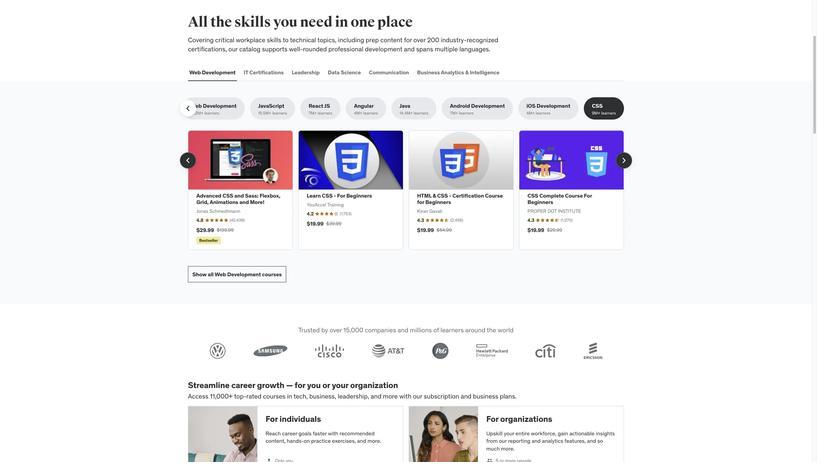 Task type: locate. For each thing, give the bounding box(es) containing it.
0 horizontal spatial &
[[433, 192, 437, 199]]

in inside streamline career growth — for you or your organization access 11,000+ top-rated courses in tech, business, leadership, and more with our subscription and business plans.
[[287, 392, 292, 400]]

1 horizontal spatial for
[[404, 36, 412, 44]]

web inside button
[[190, 69, 201, 76]]

course
[[486, 192, 503, 199], [566, 192, 583, 199]]

and left more!
[[240, 199, 249, 205]]

advanced css and sass: flexbox, grid, animations and more!
[[197, 192, 281, 205]]

css right "learn"
[[322, 192, 333, 199]]

upskill
[[487, 430, 503, 437]]

css inside css complete course for beginners
[[528, 192, 539, 199]]

place
[[378, 14, 413, 31]]

&
[[466, 69, 469, 76], [433, 192, 437, 199]]

0 vertical spatial previous image
[[183, 103, 194, 114]]

-
[[334, 192, 336, 199], [450, 192, 452, 199]]

7m+ down react
[[309, 111, 317, 116]]

html & css - certification course for beginners link
[[418, 192, 503, 205]]

or
[[323, 380, 331, 390]]

0 horizontal spatial our
[[229, 45, 238, 53]]

web up 12.2m+
[[191, 102, 202, 109]]

for
[[404, 36, 412, 44], [418, 199, 425, 205], [295, 380, 306, 390]]

1 horizontal spatial beginners
[[426, 199, 452, 205]]

over
[[414, 36, 426, 44], [330, 326, 342, 334]]

1 horizontal spatial in
[[335, 14, 348, 31]]

growth
[[257, 380, 285, 390]]

& right html
[[433, 192, 437, 199]]

and inside covering critical workplace skills to technical topics, including prep content for over 200 industry-recognized certifications, our catalog supports well-rounded professional development and spans multiple languages.
[[404, 45, 415, 53]]

1 horizontal spatial course
[[566, 192, 583, 199]]

7m+ inside react js 7m+ learners
[[309, 111, 317, 116]]

web down certifications,
[[190, 69, 201, 76]]

12.2m+
[[191, 111, 204, 116]]

0 horizontal spatial you
[[274, 14, 298, 31]]

development down certifications,
[[202, 69, 236, 76]]

learners
[[205, 111, 219, 116], [273, 111, 287, 116], [318, 111, 333, 116], [364, 111, 378, 116], [414, 111, 429, 116], [460, 111, 474, 116], [536, 111, 551, 116], [602, 111, 617, 116], [441, 326, 464, 334]]

gain
[[558, 430, 569, 437]]

career
[[232, 380, 256, 390], [282, 430, 298, 437]]

you
[[274, 14, 298, 31], [307, 380, 321, 390]]

0 vertical spatial more.
[[368, 438, 382, 444]]

and down 'workforce,'
[[532, 438, 541, 444]]

1 course from the left
[[486, 192, 503, 199]]

0 horizontal spatial your
[[332, 380, 349, 390]]

0 vertical spatial &
[[466, 69, 469, 76]]

0 vertical spatial web
[[190, 69, 201, 76]]

1 vertical spatial career
[[282, 430, 298, 437]]

1 vertical spatial courses
[[263, 392, 286, 400]]

our down critical
[[229, 45, 238, 53]]

0 vertical spatial with
[[400, 392, 412, 400]]

next image
[[619, 155, 630, 166]]

our
[[229, 45, 238, 53], [413, 392, 423, 400], [499, 438, 507, 444]]

spans
[[417, 45, 434, 53]]

web right all
[[215, 271, 226, 278]]

1 horizontal spatial &
[[466, 69, 469, 76]]

7m+ down "android"
[[450, 111, 459, 116]]

- left certification
[[450, 192, 452, 199]]

carousel element
[[180, 130, 633, 250]]

and down organization
[[371, 392, 382, 400]]

- right "learn"
[[334, 192, 336, 199]]

1 4m+ from the left
[[354, 111, 363, 116]]

development inside button
[[202, 69, 236, 76]]

0 horizontal spatial with
[[328, 430, 339, 437]]

course inside css complete course for beginners
[[566, 192, 583, 199]]

learners inside java 14.4m+ learners
[[414, 111, 429, 116]]

2 vertical spatial our
[[499, 438, 507, 444]]

1 vertical spatial the
[[487, 326, 497, 334]]

learn
[[307, 192, 321, 199]]

14.4m+
[[400, 111, 413, 116]]

1 vertical spatial in
[[287, 392, 292, 400]]

1 vertical spatial previous image
[[183, 155, 194, 166]]

2 - from the left
[[450, 192, 452, 199]]

your
[[332, 380, 349, 390], [505, 430, 515, 437]]

1 horizontal spatial 7m+
[[450, 111, 459, 116]]

companies
[[365, 326, 397, 334]]

css right html
[[438, 192, 448, 199]]

7m+ inside the android development 7m+ learners
[[450, 111, 459, 116]]

flexbox,
[[260, 192, 281, 199]]

0 vertical spatial career
[[232, 380, 256, 390]]

learn css - for beginners link
[[307, 192, 372, 199]]

tech,
[[294, 392, 308, 400]]

over right 'by'
[[330, 326, 342, 334]]

1 horizontal spatial more.
[[502, 445, 515, 452]]

learners inside javascript 15.5m+ learners
[[273, 111, 287, 116]]

css inside css 9m+ learners
[[593, 102, 603, 109]]

0 horizontal spatial beginners
[[347, 192, 372, 199]]

for inside css complete course for beginners
[[585, 192, 593, 199]]

skills up workplace
[[235, 14, 271, 31]]

0 horizontal spatial over
[[330, 326, 342, 334]]

0 horizontal spatial career
[[232, 380, 256, 390]]

1 horizontal spatial your
[[505, 430, 515, 437]]

& inside html & css - certification course for beginners
[[433, 192, 437, 199]]

7m+
[[309, 111, 317, 116], [450, 111, 459, 116]]

1 vertical spatial for
[[418, 199, 425, 205]]

data
[[328, 69, 340, 76]]

0 horizontal spatial -
[[334, 192, 336, 199]]

1 vertical spatial you
[[307, 380, 321, 390]]

1 horizontal spatial small image
[[487, 458, 494, 462]]

data science
[[328, 69, 361, 76]]

—
[[286, 380, 293, 390]]

reach
[[266, 430, 281, 437]]

more. inside upskill your entire workforce, gain actionable insights from our reporting and analytics features, and so much more.
[[502, 445, 515, 452]]

our inside streamline career growth — for you or your organization access 11,000+ top-rated courses in tech, business, leadership, and more with our subscription and business plans.
[[413, 392, 423, 400]]

skills up supports
[[267, 36, 282, 44]]

html
[[418, 192, 432, 199]]

css right the advanced
[[223, 192, 234, 199]]

your right or
[[332, 380, 349, 390]]

career up hands-
[[282, 430, 298, 437]]

our left subscription
[[413, 392, 423, 400]]

for organizations
[[487, 414, 553, 424]]

att&t logo image
[[372, 344, 405, 358]]

all
[[188, 14, 208, 31]]

web development button
[[188, 64, 237, 80]]

development right ios
[[537, 102, 571, 109]]

recommended
[[340, 430, 375, 437]]

all the skills you need in one place
[[188, 14, 413, 31]]

with up exercises,
[[328, 430, 339, 437]]

career inside reach career goals faster with recommended content, hands-on practice exercises, and more.
[[282, 430, 298, 437]]

0 horizontal spatial for
[[295, 380, 306, 390]]

career for streamline
[[232, 380, 256, 390]]

multiple
[[435, 45, 458, 53]]

development inside web development 12.2m+ learners
[[203, 102, 237, 109]]

css inside html & css - certification course for beginners
[[438, 192, 448, 199]]

languages.
[[460, 45, 491, 53]]

1 horizontal spatial the
[[487, 326, 497, 334]]

your inside streamline career growth — for you or your organization access 11,000+ top-rated courses in tech, business, leadership, and more with our subscription and business plans.
[[332, 380, 349, 390]]

beginners for learn css - for beginners
[[347, 192, 372, 199]]

1 vertical spatial skills
[[267, 36, 282, 44]]

for inside streamline career growth — for you or your organization access 11,000+ top-rated courses in tech, business, leadership, and more with our subscription and business plans.
[[295, 380, 306, 390]]

the left world
[[487, 326, 497, 334]]

and left the so
[[588, 438, 597, 444]]

course inside html & css - certification course for beginners
[[486, 192, 503, 199]]

1 vertical spatial your
[[505, 430, 515, 437]]

java
[[400, 102, 411, 109]]

advanced
[[197, 192, 222, 199]]

learners inside ios development 4m+ learners
[[536, 111, 551, 116]]

your inside upskill your entire workforce, gain actionable insights from our reporting and analytics features, and so much more.
[[505, 430, 515, 437]]

show
[[193, 271, 207, 278]]

our right from
[[499, 438, 507, 444]]

css left the complete
[[528, 192, 539, 199]]

1 horizontal spatial 4m+
[[527, 111, 535, 116]]

& right analytics
[[466, 69, 469, 76]]

in up the including
[[335, 14, 348, 31]]

sass:
[[245, 192, 259, 199]]

1 horizontal spatial you
[[307, 380, 321, 390]]

by
[[322, 326, 328, 334]]

you left or
[[307, 380, 321, 390]]

1 vertical spatial with
[[328, 430, 339, 437]]

beginners
[[347, 192, 372, 199], [426, 199, 452, 205], [528, 199, 554, 205]]

ios development 4m+ learners
[[527, 102, 571, 116]]

- inside html & css - certification course for beginners
[[450, 192, 452, 199]]

beginners for css complete course for beginners
[[528, 199, 554, 205]]

1 previous image from the top
[[183, 103, 194, 114]]

skills inside covering critical workplace skills to technical topics, including prep content for over 200 industry-recognized certifications, our catalog supports well-rounded professional development and spans multiple languages.
[[267, 36, 282, 44]]

1 vertical spatial &
[[433, 192, 437, 199]]

1 horizontal spatial career
[[282, 430, 298, 437]]

java 14.4m+ learners
[[400, 102, 429, 116]]

learners inside the android development 7m+ learners
[[460, 111, 474, 116]]

1 vertical spatial our
[[413, 392, 423, 400]]

communication
[[369, 69, 409, 76]]

more. down reporting
[[502, 445, 515, 452]]

0 vertical spatial you
[[274, 14, 298, 31]]

0 vertical spatial your
[[332, 380, 349, 390]]

over up spans
[[414, 36, 426, 44]]

2 4m+ from the left
[[527, 111, 535, 116]]

previous image inside carousel element
[[183, 155, 194, 166]]

you up to
[[274, 14, 298, 31]]

1 horizontal spatial our
[[413, 392, 423, 400]]

css up 9m+
[[593, 102, 603, 109]]

2 previous image from the top
[[183, 155, 194, 166]]

career inside streamline career growth — for you or your organization access 11,000+ top-rated courses in tech, business, leadership, and more with our subscription and business plans.
[[232, 380, 256, 390]]

rounded
[[303, 45, 327, 53]]

development right "android"
[[472, 102, 505, 109]]

for inside html & css - certification course for beginners
[[418, 199, 425, 205]]

development up 12.2m+
[[203, 102, 237, 109]]

in
[[335, 14, 348, 31], [287, 392, 292, 400]]

with inside streamline career growth — for you or your organization access 11,000+ top-rated courses in tech, business, leadership, and more with our subscription and business plans.
[[400, 392, 412, 400]]

2 course from the left
[[566, 192, 583, 199]]

2 horizontal spatial beginners
[[528, 199, 554, 205]]

top-
[[234, 392, 247, 400]]

4m+ down ios
[[527, 111, 535, 116]]

and down recommended
[[358, 438, 367, 444]]

in down —
[[287, 392, 292, 400]]

0 vertical spatial over
[[414, 36, 426, 44]]

1 - from the left
[[334, 192, 336, 199]]

hands-
[[287, 438, 304, 444]]

it certifications button
[[243, 64, 285, 80]]

to
[[283, 36, 289, 44]]

web inside web development 12.2m+ learners
[[191, 102, 202, 109]]

1 vertical spatial over
[[330, 326, 342, 334]]

small image down much on the right bottom of the page
[[487, 458, 494, 462]]

small image down the content,
[[266, 458, 273, 462]]

learners inside web development 12.2m+ learners
[[205, 111, 219, 116]]

1 horizontal spatial -
[[450, 192, 452, 199]]

1 vertical spatial web
[[191, 102, 202, 109]]

2 horizontal spatial our
[[499, 438, 507, 444]]

career up top-
[[232, 380, 256, 390]]

4m+ down the angular
[[354, 111, 363, 116]]

0 vertical spatial our
[[229, 45, 238, 53]]

with right more
[[400, 392, 412, 400]]

0 horizontal spatial in
[[287, 392, 292, 400]]

2 7m+ from the left
[[450, 111, 459, 116]]

topic filters element
[[180, 97, 625, 120]]

1 horizontal spatial with
[[400, 392, 412, 400]]

beginners inside css complete course for beginners
[[528, 199, 554, 205]]

the up critical
[[211, 14, 232, 31]]

0 horizontal spatial 7m+
[[309, 111, 317, 116]]

small image
[[266, 458, 273, 462], [487, 458, 494, 462]]

ios
[[527, 102, 536, 109]]

workforce,
[[532, 430, 557, 437]]

1 small image from the left
[[266, 458, 273, 462]]

volkswagen logo image
[[210, 343, 226, 359]]

2 small image from the left
[[487, 458, 494, 462]]

and left spans
[[404, 45, 415, 53]]

css inside advanced css and sass: flexbox, grid, animations and more!
[[223, 192, 234, 199]]

1 horizontal spatial over
[[414, 36, 426, 44]]

0 horizontal spatial more.
[[368, 438, 382, 444]]

js
[[325, 102, 330, 109]]

development inside the android development 7m+ learners
[[472, 102, 505, 109]]

react
[[309, 102, 324, 109]]

2 vertical spatial for
[[295, 380, 306, 390]]

0 vertical spatial the
[[211, 14, 232, 31]]

and left sass: on the top left
[[235, 192, 244, 199]]

you inside streamline career growth — for you or your organization access 11,000+ top-rated courses in tech, business, leadership, and more with our subscription and business plans.
[[307, 380, 321, 390]]

previous image
[[183, 103, 194, 114], [183, 155, 194, 166]]

2 horizontal spatial for
[[418, 199, 425, 205]]

development inside ios development 4m+ learners
[[537, 102, 571, 109]]

intelligence
[[470, 69, 500, 76]]

0 horizontal spatial course
[[486, 192, 503, 199]]

more. down recommended
[[368, 438, 382, 444]]

certifications
[[250, 69, 284, 76]]

courses
[[262, 271, 282, 278], [263, 392, 286, 400]]

previous image inside topic filters element
[[183, 103, 194, 114]]

your up reporting
[[505, 430, 515, 437]]

development for web development 12.2m+ learners
[[203, 102, 237, 109]]

entire
[[516, 430, 530, 437]]

1 7m+ from the left
[[309, 111, 317, 116]]

0 horizontal spatial 4m+
[[354, 111, 363, 116]]

0 vertical spatial for
[[404, 36, 412, 44]]

exercises,
[[332, 438, 356, 444]]

course right the complete
[[566, 192, 583, 199]]

course right certification
[[486, 192, 503, 199]]

0 horizontal spatial small image
[[266, 458, 273, 462]]

the
[[211, 14, 232, 31], [487, 326, 497, 334]]

grid,
[[197, 199, 209, 205]]

1 vertical spatial more.
[[502, 445, 515, 452]]

200
[[428, 36, 440, 44]]



Task type: describe. For each thing, give the bounding box(es) containing it.
well-
[[289, 45, 303, 53]]

and left business
[[461, 392, 472, 400]]

plans.
[[500, 392, 517, 400]]

business
[[473, 392, 499, 400]]

11,000+
[[210, 392, 233, 400]]

more
[[383, 392, 398, 400]]

samsung logo image
[[254, 345, 288, 357]]

leadership,
[[338, 392, 370, 400]]

professional
[[329, 45, 364, 53]]

streamline career growth — for you or your organization access 11,000+ top-rated courses in tech, business, leadership, and more with our subscription and business plans.
[[188, 380, 517, 400]]

content,
[[266, 438, 286, 444]]

0 vertical spatial courses
[[262, 271, 282, 278]]

9m+
[[593, 111, 601, 116]]

small image for for organizations
[[487, 458, 494, 462]]

show all web development courses link
[[188, 266, 287, 283]]

trusted by over 15,000 companies and millions of learners around the world
[[299, 326, 514, 334]]

development for android development 7m+ learners
[[472, 102, 505, 109]]

development for web development
[[202, 69, 236, 76]]

business analytics & intelligence button
[[416, 64, 501, 80]]

2 vertical spatial web
[[215, 271, 226, 278]]

more. inside reach career goals faster with recommended content, hands-on practice exercises, and more.
[[368, 438, 382, 444]]

communication button
[[368, 64, 411, 80]]

leadership button
[[291, 64, 321, 80]]

so
[[598, 438, 604, 444]]

content
[[381, 36, 403, 44]]

faster
[[313, 430, 327, 437]]

organization
[[351, 380, 399, 390]]

angular
[[354, 102, 374, 109]]

from
[[487, 438, 498, 444]]

learners inside angular 4m+ learners
[[364, 111, 378, 116]]

insights
[[597, 430, 616, 437]]

css complete course for beginners link
[[528, 192, 593, 205]]

practice
[[311, 438, 331, 444]]

small image for for individuals
[[266, 458, 273, 462]]

and left millions
[[398, 326, 409, 334]]

certification
[[453, 192, 484, 199]]

science
[[341, 69, 361, 76]]

15.5m+
[[258, 111, 272, 116]]

streamline
[[188, 380, 230, 390]]

of
[[434, 326, 439, 334]]

show all web development courses
[[193, 271, 282, 278]]

with inside reach career goals faster with recommended content, hands-on practice exercises, and more.
[[328, 430, 339, 437]]

business analytics & intelligence
[[418, 69, 500, 76]]

0 horizontal spatial the
[[211, 14, 232, 31]]

industry-
[[441, 36, 467, 44]]

actionable
[[570, 430, 595, 437]]

development for ios development 4m+ learners
[[537, 102, 571, 109]]

previous image for carousel element
[[183, 155, 194, 166]]

much
[[487, 445, 500, 452]]

goals
[[299, 430, 312, 437]]

web for web development 12.2m+ learners
[[191, 102, 202, 109]]

ericsson logo image
[[584, 343, 603, 359]]

web development
[[190, 69, 236, 76]]

our inside upskill your entire workforce, gain actionable insights from our reporting and analytics features, and so much more.
[[499, 438, 507, 444]]

one
[[351, 14, 375, 31]]

over inside covering critical workplace skills to technical topics, including prep content for over 200 industry-recognized certifications, our catalog supports well-rounded professional development and spans multiple languages.
[[414, 36, 426, 44]]

on
[[304, 438, 310, 444]]

angular 4m+ learners
[[354, 102, 378, 116]]

css complete course for beginners
[[528, 192, 593, 205]]

beginners inside html & css - certification course for beginners
[[426, 199, 452, 205]]

7m+ for react js
[[309, 111, 317, 116]]

technical
[[290, 36, 316, 44]]

4m+ inside angular 4m+ learners
[[354, 111, 363, 116]]

career for reach
[[282, 430, 298, 437]]

for inside covering critical workplace skills to technical topics, including prep content for over 200 industry-recognized certifications, our catalog supports well-rounded professional development and spans multiple languages.
[[404, 36, 412, 44]]

javascript
[[258, 102, 285, 109]]

covering
[[188, 36, 214, 44]]

millions
[[410, 326, 432, 334]]

our inside covering critical workplace skills to technical topics, including prep content for over 200 industry-recognized certifications, our catalog supports well-rounded professional development and spans multiple languages.
[[229, 45, 238, 53]]

world
[[498, 326, 514, 334]]

business,
[[310, 392, 337, 400]]

javascript 15.5m+ learners
[[258, 102, 287, 116]]

access
[[188, 392, 209, 400]]

reach career goals faster with recommended content, hands-on practice exercises, and more.
[[266, 430, 382, 444]]

previous image for topic filters element
[[183, 103, 194, 114]]

around
[[466, 326, 486, 334]]

catalog
[[240, 45, 261, 53]]

advanced css and sass: flexbox, grid, animations and more! link
[[197, 192, 281, 205]]

reporting
[[509, 438, 531, 444]]

rated
[[247, 392, 262, 400]]

supports
[[262, 45, 288, 53]]

web for web development
[[190, 69, 201, 76]]

more!
[[250, 199, 265, 205]]

courses inside streamline career growth — for you or your organization access 11,000+ top-rated courses in tech, business, leadership, and more with our subscription and business plans.
[[263, 392, 286, 400]]

react js 7m+ learners
[[309, 102, 333, 116]]

learners inside react js 7m+ learners
[[318, 111, 333, 116]]

development right all
[[227, 271, 261, 278]]

and inside reach career goals faster with recommended content, hands-on practice exercises, and more.
[[358, 438, 367, 444]]

features,
[[565, 438, 586, 444]]

subscription
[[424, 392, 460, 400]]

trusted
[[299, 326, 320, 334]]

procter & gamble logo image
[[433, 343, 449, 359]]

all
[[208, 271, 214, 278]]

need
[[300, 14, 333, 31]]

data science button
[[327, 64, 363, 80]]

android development 7m+ learners
[[450, 102, 505, 116]]

topics,
[[318, 36, 337, 44]]

citi logo image
[[536, 344, 557, 358]]

15,000
[[344, 326, 364, 334]]

hewlett packard enterprise logo image
[[477, 344, 508, 358]]

including
[[338, 36, 365, 44]]

it
[[244, 69, 249, 76]]

0 vertical spatial skills
[[235, 14, 271, 31]]

upskill your entire workforce, gain actionable insights from our reporting and analytics features, and so much more.
[[487, 430, 616, 452]]

analytics
[[441, 69, 465, 76]]

learners inside css 9m+ learners
[[602, 111, 617, 116]]

0 vertical spatial in
[[335, 14, 348, 31]]

7m+ for android development
[[450, 111, 459, 116]]

html & css - certification course for beginners
[[418, 192, 503, 205]]

for individuals
[[266, 414, 321, 424]]

& inside button
[[466, 69, 469, 76]]

android
[[450, 102, 471, 109]]

cisco logo image
[[315, 344, 345, 358]]

recognized
[[467, 36, 499, 44]]

4m+ inside ios development 4m+ learners
[[527, 111, 535, 116]]

business
[[418, 69, 440, 76]]



Task type: vqa. For each thing, say whether or not it's contained in the screenshot.
PREVIOUS image
yes



